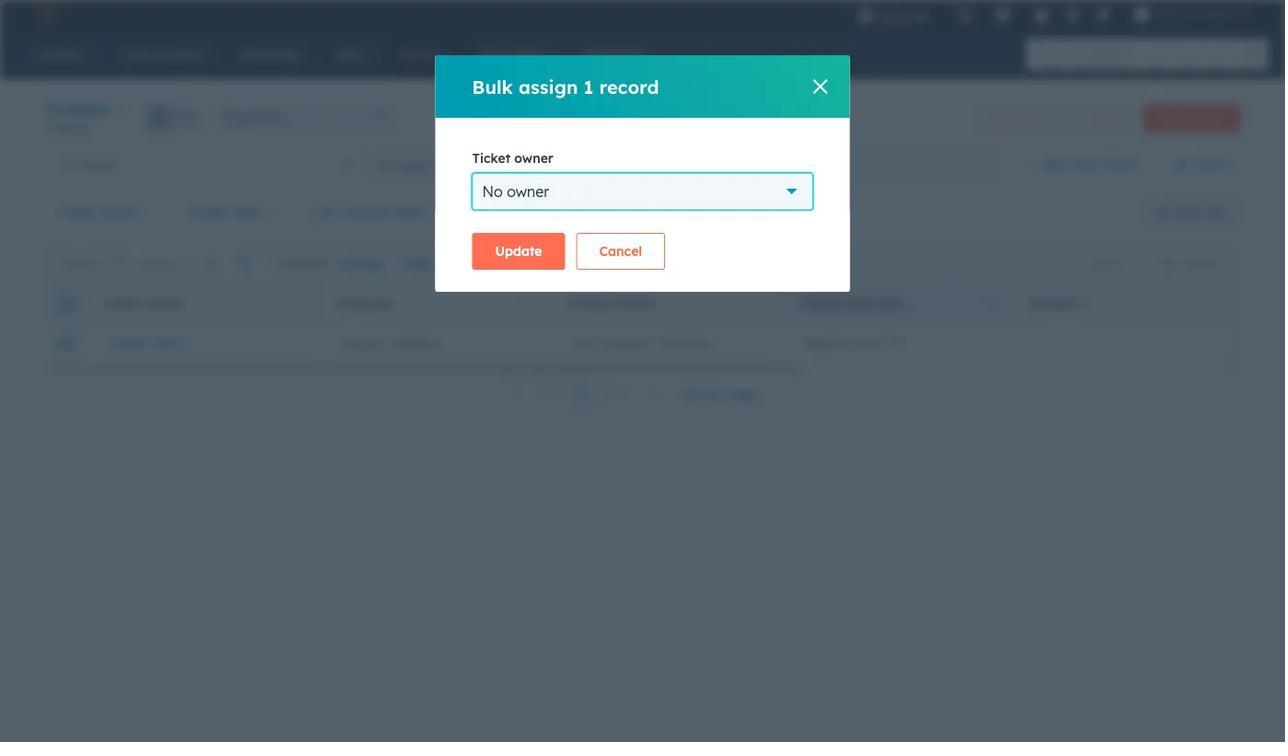 Task type: describe. For each thing, give the bounding box(es) containing it.
tickets banner
[[44, 96, 1242, 147]]

create date
[[187, 205, 263, 221]]

1 for 1 selected
[[274, 256, 279, 270]]

it!
[[1224, 7, 1234, 22]]

pm
[[886, 335, 905, 351]]

create for create date
[[187, 205, 230, 221]]

pipelines
[[238, 111, 284, 124]]

vhs
[[1155, 7, 1179, 22]]

assign
[[347, 256, 383, 270]]

today
[[801, 335, 837, 351]]

actions
[[988, 112, 1026, 125]]

selected
[[282, 256, 325, 270]]

update
[[495, 243, 542, 259]]

actions button
[[972, 104, 1053, 133]]

views
[[1194, 157, 1230, 173]]

(support
[[601, 335, 655, 351]]

1 horizontal spatial priority
[[1030, 297, 1086, 311]]

owner for the ticket owner popup button
[[99, 205, 139, 221]]

at
[[841, 335, 853, 351]]

view for save
[[1202, 206, 1226, 220]]

1 press to sort. element from the left
[[294, 296, 300, 312]]

cancel
[[600, 243, 643, 259]]

export button
[[1077, 251, 1135, 275]]

create date (pdt)
[[799, 297, 908, 311]]

delete button
[[442, 255, 492, 272]]

no owner
[[483, 183, 550, 201]]

create for create tasks
[[518, 256, 555, 270]]

1 record
[[44, 122, 89, 136]]

edit for edit
[[409, 256, 431, 270]]

descending sort. press to sort ascending. image
[[985, 296, 992, 309]]

add view (3/5) button
[[1011, 147, 1161, 183]]

unassigned
[[698, 157, 770, 173]]

vhs can fix it!
[[1155, 7, 1234, 22]]

calling icon image
[[956, 7, 973, 24]]

activity
[[342, 205, 391, 221]]

cancel button
[[577, 233, 666, 270]]

ticket left test at the left of the page
[[109, 335, 149, 351]]

search image
[[1247, 48, 1260, 61]]

assign
[[519, 75, 578, 98]]

press to sort. element for priority
[[1215, 296, 1222, 312]]

notifications button
[[1088, 0, 1120, 29]]

export
[[1089, 256, 1123, 270]]

page
[[726, 386, 759, 402]]

advanced
[[588, 205, 652, 221]]

edit button
[[394, 255, 431, 272]]

date inside popup button
[[395, 205, 424, 221]]

search button
[[1238, 39, 1269, 70]]

marketplaces button
[[984, 0, 1023, 29]]

all for all pipelines
[[223, 111, 235, 124]]

Search ID, name, or description search field
[[49, 247, 266, 280]]

ticket up new
[[569, 297, 610, 311]]

all tickets
[[59, 157, 117, 173]]

create tasks
[[518, 256, 587, 270]]

edit columns button
[[1146, 251, 1237, 275]]

0 vertical spatial record
[[600, 75, 659, 98]]

today at 4:41 pm button
[[778, 324, 1008, 361]]

all views
[[1173, 157, 1230, 173]]

name
[[148, 297, 181, 311]]

Search HubSpot search field
[[1027, 39, 1253, 70]]

status
[[613, 297, 655, 311]]

add view (3/5)
[[1043, 157, 1138, 173]]

support pipeline button
[[317, 324, 548, 361]]

ticket owner inside popup button
[[56, 205, 139, 221]]

save view button
[[1142, 198, 1242, 228]]

fix
[[1206, 7, 1220, 22]]

press to sort. element for pipeline
[[524, 296, 531, 312]]

1 for 1
[[579, 386, 586, 402]]

record inside tickets banner
[[54, 122, 89, 136]]

pagination navigation
[[503, 382, 670, 407]]

1 selected
[[274, 256, 325, 270]]

create ticket
[[1159, 112, 1226, 125]]

help button
[[1026, 0, 1058, 29]]

all tickets button
[[44, 147, 364, 183]]

calling icon button
[[949, 3, 980, 27]]

create tasks button
[[503, 255, 587, 272]]

import button
[[1064, 104, 1133, 133]]

import
[[1080, 112, 1117, 125]]

support
[[340, 335, 389, 351]]

tickets
[[44, 98, 110, 121]]

date for create date
[[234, 205, 263, 221]]

no owner button
[[472, 173, 813, 210]]

assign button
[[332, 255, 383, 272]]

tickets button
[[44, 96, 127, 123]]

no
[[483, 183, 503, 201]]

descending sort. press to sort ascending. element
[[985, 296, 992, 312]]

pipeline)
[[658, 335, 710, 351]]

hubspot link
[[22, 4, 69, 26]]

settings link
[[1061, 5, 1085, 24]]



Task type: locate. For each thing, give the bounding box(es) containing it.
1 right prev
[[579, 386, 586, 402]]

1 vertical spatial view
[[1202, 206, 1226, 220]]

tickets right open at top left
[[434, 157, 474, 173]]

all for all views
[[1173, 157, 1190, 173]]

(3/5)
[[1106, 157, 1138, 173]]

ticket left name
[[103, 297, 145, 311]]

priority down export "button"
[[1030, 297, 1086, 311]]

create ticket button
[[1144, 104, 1242, 133]]

press to sort. element down columns
[[1215, 296, 1222, 312]]

4 press to sort. element from the left
[[1215, 296, 1222, 312]]

ticket owner down all tickets
[[56, 205, 139, 221]]

1 vertical spatial record
[[54, 122, 89, 136]]

create
[[1159, 112, 1194, 125], [187, 205, 230, 221], [518, 256, 555, 270], [799, 297, 842, 311]]

ticket name
[[103, 297, 181, 311]]

date inside popup button
[[234, 205, 263, 221]]

new
[[570, 335, 597, 351]]

(0)
[[697, 205, 715, 221]]

all
[[223, 111, 235, 124], [1173, 157, 1190, 173], [59, 157, 73, 173]]

filters
[[656, 205, 693, 221]]

view right save
[[1202, 206, 1226, 220]]

create inside popup button
[[187, 205, 230, 221]]

pipeline inside button
[[392, 335, 440, 351]]

25
[[682, 386, 696, 402]]

0 vertical spatial pipeline
[[338, 297, 393, 311]]

terry turtle image
[[1134, 6, 1151, 23]]

update button
[[472, 233, 566, 270]]

prev button
[[503, 383, 573, 407]]

group
[[145, 103, 203, 132]]

create inside button
[[518, 256, 555, 270]]

2 vertical spatial owner
[[99, 205, 139, 221]]

press to sort. element down the 1 selected
[[294, 296, 300, 312]]

1 down the tickets
[[44, 122, 50, 136]]

ticket owner button
[[44, 194, 164, 231]]

2 horizontal spatial date
[[845, 297, 874, 311]]

0 vertical spatial owner
[[515, 150, 554, 166]]

0 horizontal spatial tickets
[[77, 157, 117, 173]]

create inside button
[[1159, 112, 1194, 125]]

pipeline right the support
[[392, 335, 440, 351]]

group inside tickets banner
[[145, 103, 203, 132]]

0 vertical spatial ticket owner
[[472, 150, 554, 166]]

tickets for unassigned tickets
[[773, 157, 813, 173]]

ticket
[[1197, 112, 1226, 125]]

priority button
[[460, 194, 545, 231]]

owner down all tickets
[[99, 205, 139, 221]]

1 right assign
[[584, 75, 594, 98]]

ticket status
[[569, 297, 655, 311]]

1 inside tickets banner
[[44, 122, 50, 136]]

close image
[[813, 79, 828, 94]]

columns
[[1182, 256, 1225, 270]]

ticket inside popup button
[[56, 205, 96, 221]]

0 horizontal spatial edit
[[409, 256, 431, 270]]

create date button
[[175, 194, 288, 231]]

1 left selected
[[274, 256, 279, 270]]

view right add
[[1073, 157, 1102, 173]]

tasks
[[558, 256, 587, 270]]

upgrade image
[[859, 8, 875, 25]]

record down the tickets
[[54, 122, 89, 136]]

0 horizontal spatial view
[[1073, 157, 1102, 173]]

settings image
[[1065, 8, 1081, 24]]

all for all tickets
[[59, 157, 73, 173]]

today at 4:41 pm
[[801, 335, 905, 351]]

1 vertical spatial priority
[[1030, 297, 1086, 311]]

owner for no owner popup button
[[507, 183, 550, 201]]

all inside button
[[59, 157, 73, 173]]

0 horizontal spatial date
[[234, 205, 263, 221]]

1 horizontal spatial date
[[395, 205, 424, 221]]

ticket owner
[[472, 150, 554, 166], [56, 205, 139, 221]]

support pipeline
[[340, 335, 440, 351]]

can
[[1182, 7, 1203, 22]]

view inside button
[[1202, 206, 1226, 220]]

tickets
[[77, 157, 117, 173], [434, 157, 474, 173], [773, 157, 813, 173]]

0 horizontal spatial priority
[[472, 205, 521, 221]]

2 press to sort. element from the left
[[524, 296, 531, 312]]

create left "tasks"
[[518, 256, 555, 270]]

new (support pipeline) button
[[548, 324, 778, 361]]

advanced filters (0) button
[[557, 194, 727, 231]]

3 press to sort. element from the left
[[754, 296, 761, 312]]

all left the views
[[1173, 157, 1190, 173]]

3 tickets from the left
[[773, 157, 813, 173]]

add
[[1043, 157, 1069, 173]]

owner right the no
[[507, 183, 550, 201]]

all left pipelines
[[223, 111, 235, 124]]

ticket down all tickets
[[56, 205, 96, 221]]

create up today
[[799, 297, 842, 311]]

date left (pdt)
[[845, 297, 874, 311]]

25 per page button
[[670, 376, 783, 413]]

1 vertical spatial pipeline
[[392, 335, 440, 351]]

1 button
[[573, 383, 593, 406]]

vhs can fix it! button
[[1123, 0, 1262, 29]]

1 horizontal spatial view
[[1202, 206, 1226, 220]]

(pdt)
[[878, 297, 908, 311]]

save view
[[1174, 206, 1226, 220]]

open
[[400, 157, 431, 173]]

1 for 1 record
[[44, 122, 50, 136]]

bulk assign 1 record
[[472, 75, 659, 98]]

1 vertical spatial owner
[[507, 183, 550, 201]]

0 horizontal spatial record
[[54, 122, 89, 136]]

tickets for all tickets
[[77, 157, 117, 173]]

0 vertical spatial priority
[[472, 205, 521, 221]]

all inside "popup button"
[[223, 111, 235, 124]]

create left ticket
[[1159, 112, 1194, 125]]

unassigned tickets button
[[684, 147, 1004, 183]]

25 per page
[[682, 386, 759, 402]]

create down all tickets button
[[187, 205, 230, 221]]

press to sort. element
[[294, 296, 300, 312], [524, 296, 531, 312], [754, 296, 761, 312], [1215, 296, 1222, 312]]

view inside popup button
[[1073, 157, 1102, 173]]

tickets down 1 record
[[77, 157, 117, 173]]

0 horizontal spatial ticket owner
[[56, 205, 139, 221]]

press to sort. element for ticket status
[[754, 296, 761, 312]]

test
[[152, 335, 178, 351]]

bulk
[[472, 75, 513, 98]]

upgrade
[[879, 9, 931, 24]]

marketplaces image
[[995, 8, 1012, 25]]

owner up no owner
[[515, 150, 554, 166]]

0 vertical spatial view
[[1073, 157, 1102, 173]]

1 horizontal spatial tickets
[[434, 157, 474, 173]]

advanced filters (0)
[[588, 205, 715, 221]]

2 horizontal spatial all
[[1173, 157, 1190, 173]]

1 vertical spatial ticket owner
[[56, 205, 139, 221]]

record right assign
[[600, 75, 659, 98]]

create for create ticket
[[1159, 112, 1194, 125]]

2 tickets from the left
[[434, 157, 474, 173]]

hubspot image
[[33, 4, 55, 26]]

menu item
[[943, 0, 947, 29]]

date for create date (pdt)
[[845, 297, 874, 311]]

edit columns
[[1158, 256, 1225, 270]]

date down all tickets button
[[234, 205, 263, 221]]

my
[[378, 157, 396, 173]]

date
[[234, 205, 263, 221], [395, 205, 424, 221], [845, 297, 874, 311]]

edit left delete button
[[409, 256, 431, 270]]

tickets right unassigned
[[773, 157, 813, 173]]

notifications image
[[1096, 8, 1112, 25]]

menu
[[846, 0, 1264, 29]]

last
[[311, 205, 338, 221]]

4:41
[[857, 335, 882, 351]]

priority inside "popup button"
[[472, 205, 521, 221]]

0 horizontal spatial all
[[59, 157, 73, 173]]

1 horizontal spatial all
[[223, 111, 235, 124]]

priority down the no
[[472, 205, 521, 221]]

1 inside 1 button
[[579, 386, 586, 402]]

next
[[599, 386, 630, 403]]

edit for edit columns
[[1158, 256, 1179, 270]]

2 edit from the left
[[409, 256, 431, 270]]

record
[[600, 75, 659, 98], [54, 122, 89, 136]]

delete
[[457, 256, 492, 270]]

ticket up the no
[[472, 150, 511, 166]]

last activity date button
[[299, 194, 449, 231]]

next button
[[593, 383, 670, 407]]

my open tickets
[[378, 157, 474, 173]]

1 tickets from the left
[[77, 157, 117, 173]]

owner
[[515, 150, 554, 166], [507, 183, 550, 201], [99, 205, 139, 221]]

view
[[1073, 157, 1102, 173], [1202, 206, 1226, 220]]

per
[[700, 386, 722, 402]]

1 horizontal spatial ticket owner
[[472, 150, 554, 166]]

1 edit from the left
[[1158, 256, 1179, 270]]

menu containing vhs can fix it!
[[846, 0, 1264, 29]]

priority
[[472, 205, 521, 221], [1030, 297, 1086, 311]]

ticket owner up no owner
[[472, 150, 554, 166]]

save
[[1174, 206, 1199, 220]]

last activity date
[[311, 205, 424, 221]]

unassigned tickets
[[698, 157, 813, 173]]

edit left columns
[[1158, 256, 1179, 270]]

press to sort. element down create tasks button
[[524, 296, 531, 312]]

help image
[[1034, 8, 1050, 25]]

view for add
[[1073, 157, 1102, 173]]

1 horizontal spatial edit
[[1158, 256, 1179, 270]]

pipeline up the support
[[338, 297, 393, 311]]

date right activity at top left
[[395, 205, 424, 221]]

all pipelines
[[223, 111, 284, 124]]

2 horizontal spatial tickets
[[773, 157, 813, 173]]

my open tickets button
[[364, 147, 684, 183]]

create for create date (pdt)
[[799, 297, 842, 311]]

new (support pipeline)
[[570, 335, 710, 351]]

press to sort. element up page
[[754, 296, 761, 312]]

all down 1 record
[[59, 157, 73, 173]]

1 right test at the left of the page
[[182, 335, 189, 351]]

ticket test 1 link
[[109, 335, 295, 351]]

1 horizontal spatial record
[[600, 75, 659, 98]]

all pipelines button
[[214, 103, 399, 132]]



Task type: vqa. For each thing, say whether or not it's contained in the screenshot.
First in the "first touch converting campaign single-line text"
no



